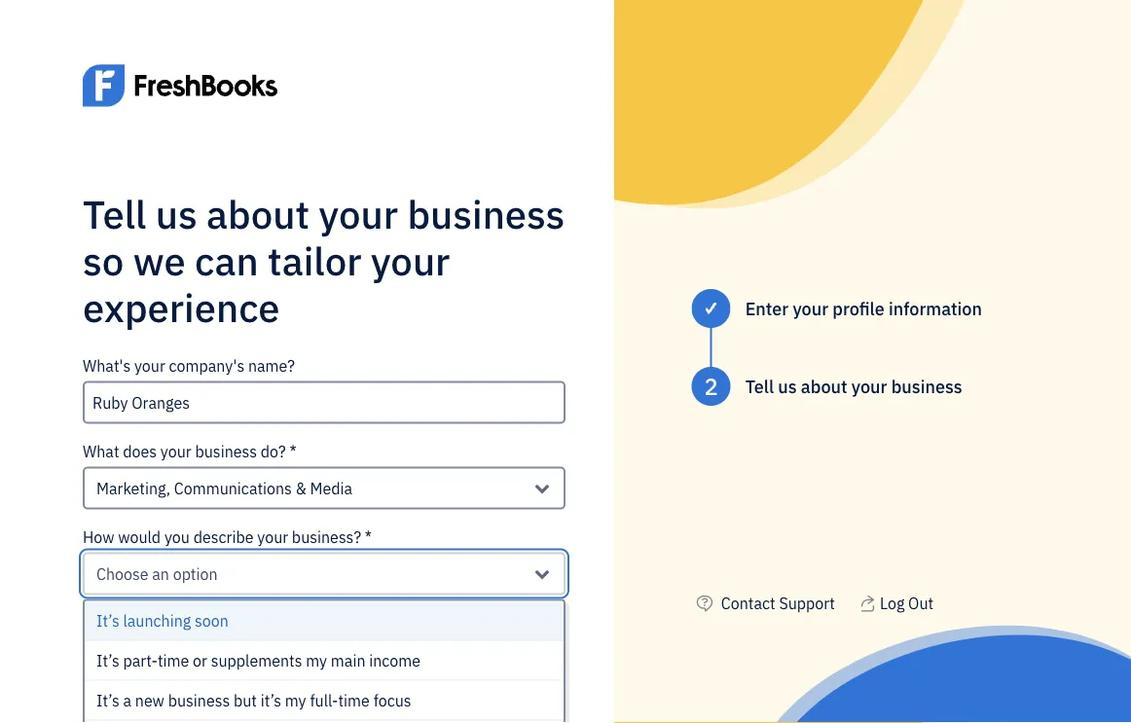 Task type: describe. For each thing, give the bounding box(es) containing it.
experience
[[83, 282, 280, 333]]

what does your business do? *
[[83, 441, 297, 462]]

information
[[889, 297, 982, 320]]

part-
[[123, 650, 158, 671]]

tell for tell us about your business
[[745, 375, 774, 398]]

it's for it's part-time or supplements my main income
[[96, 650, 119, 671]]

list box containing it's launching soon
[[85, 601, 564, 723]]

and
[[474, 676, 502, 697]]

log out
[[880, 593, 934, 613]]

full-
[[310, 690, 338, 711]]

choose an option
[[96, 564, 218, 584]]

save and finish button
[[418, 665, 566, 708]]

communications
[[174, 478, 292, 499]]

my inside it's a new business but it's my full-time focus option
[[285, 690, 306, 711]]

long
[[118, 698, 148, 719]]

would
[[118, 527, 161, 547]]

it's for it's a new business but it's my full-time focus
[[96, 690, 119, 711]]

what's your company's name?
[[83, 356, 295, 376]]

it
[[189, 698, 199, 719]]

* right focus
[[427, 698, 434, 719]]

do?
[[261, 441, 286, 462]]

services?
[[358, 698, 423, 719]]

but
[[234, 690, 257, 711]]

what's your estimated revenue this year? *
[[83, 613, 381, 633]]

my inside it's part-time or supplements my main income option
[[306, 650, 327, 671]]

tell us about your business so we can tailor your experience
[[83, 189, 565, 333]]

complete
[[254, 698, 320, 719]]

freshbooks logo image
[[83, 35, 277, 136]]

it's for it's launching soon
[[96, 611, 119, 631]]

marketing, communications & media
[[96, 478, 353, 499]]

tell us about your business
[[745, 375, 962, 398]]

how would you describe your business? *
[[83, 527, 372, 547]]

to
[[236, 698, 250, 719]]

option
[[173, 564, 218, 584]]

1 vertical spatial does
[[152, 698, 186, 719]]

logout image
[[859, 591, 876, 615]]

out
[[908, 593, 934, 613]]

supplements
[[211, 650, 302, 671]]

so
[[83, 235, 124, 286]]

* right "year?"
[[374, 613, 381, 633]]

what's for what's your company's name?
[[83, 356, 131, 376]]

what
[[83, 441, 119, 462]]

a
[[123, 690, 131, 711]]

company's
[[169, 356, 245, 376]]

revenue
[[243, 613, 299, 633]]

estimated
[[169, 613, 239, 633]]

how for how long does it take to complete your services? *
[[83, 698, 114, 719]]

support
[[779, 593, 835, 613]]

about for tell us about your business
[[801, 375, 847, 398]]

year?
[[332, 613, 370, 633]]

we
[[133, 235, 186, 286]]

enter
[[745, 297, 789, 320]]

about for tell us about your business so we can tailor your experience
[[206, 189, 310, 239]]

how for how would you describe your business? *
[[83, 527, 114, 547]]

support image
[[692, 591, 718, 615]]

this
[[303, 613, 329, 633]]

us for tell us about your business
[[778, 375, 797, 398]]

* right business?
[[365, 527, 372, 547]]

soon
[[195, 611, 229, 631]]

save and finish
[[435, 676, 548, 697]]



Task type: vqa. For each thing, say whether or not it's contained in the screenshot.
Create New … to the bottom
no



Task type: locate. For each thing, give the bounding box(es) containing it.
0 vertical spatial what's
[[83, 356, 131, 376]]

what's up what
[[83, 356, 131, 376]]

time
[[158, 650, 189, 671], [338, 690, 370, 711]]

take
[[202, 698, 233, 719]]

1 vertical spatial my
[[285, 690, 306, 711]]

you
[[164, 527, 190, 547]]

main
[[331, 650, 366, 671]]

1 vertical spatial about
[[801, 375, 847, 398]]

it's a new business but it's my full-time focus option
[[85, 681, 564, 721]]

time inside it's a new business but it's my full-time focus option
[[338, 690, 370, 711]]

an
[[152, 564, 169, 584]]

list box
[[85, 601, 564, 723]]

0 vertical spatial about
[[206, 189, 310, 239]]

us down enter
[[778, 375, 797, 398]]

describe
[[193, 527, 254, 547]]

focus
[[373, 690, 411, 711]]

back button
[[344, 667, 414, 706]]

us inside the tell us about your business so we can tailor your experience
[[155, 189, 197, 239]]

contact support link
[[721, 593, 835, 613]]

us for tell us about your business so we can tailor your experience
[[155, 189, 197, 239]]

&
[[296, 478, 306, 499]]

my left main
[[306, 650, 327, 671]]

option
[[85, 721, 564, 723]]

0 horizontal spatial tell
[[83, 189, 146, 239]]

* right do?
[[290, 441, 297, 462]]

media
[[310, 478, 353, 499]]

business
[[407, 189, 565, 239], [891, 375, 962, 398], [195, 441, 257, 462], [168, 690, 230, 711]]

enter your profile information
[[745, 297, 982, 320]]

0 vertical spatial it's
[[96, 611, 119, 631]]

does left it
[[152, 698, 186, 719]]

it's left a
[[96, 690, 119, 711]]

1 vertical spatial time
[[338, 690, 370, 711]]

1 horizontal spatial tell
[[745, 375, 774, 398]]

0 vertical spatial us
[[155, 189, 197, 239]]

name?
[[248, 356, 295, 376]]

1 what's from the top
[[83, 356, 131, 376]]

2 it's from the top
[[96, 650, 119, 671]]

it's part-time or supplements my main income
[[96, 650, 421, 671]]

new
[[135, 690, 164, 711]]

log out button
[[859, 591, 934, 615]]

Choose an option field
[[83, 553, 566, 595]]

None text field
[[83, 381, 566, 424]]

0 horizontal spatial time
[[158, 650, 189, 671]]

contact support
[[721, 593, 835, 613]]

1 it's from the top
[[96, 611, 119, 631]]

my right it's
[[285, 690, 306, 711]]

contact
[[721, 593, 776, 613]]

choose
[[96, 564, 148, 584]]

how long does it take to complete your services? *
[[83, 698, 434, 719]]

what's up part-
[[83, 613, 131, 633]]

or
[[193, 650, 207, 671]]

1 vertical spatial how
[[83, 698, 114, 719]]

how left would
[[83, 527, 114, 547]]

0 vertical spatial does
[[123, 441, 157, 462]]

back
[[360, 675, 398, 698]]

3 it's from the top
[[96, 690, 119, 711]]

it's launching soon
[[96, 611, 229, 631]]

it's
[[96, 611, 119, 631], [96, 650, 119, 671], [96, 690, 119, 711]]

my
[[306, 650, 327, 671], [285, 690, 306, 711]]

it's part-time or supplements my main income option
[[85, 641, 564, 681]]

can
[[195, 235, 259, 286]]

0 vertical spatial tell
[[83, 189, 146, 239]]

launching
[[123, 611, 191, 631]]

1 horizontal spatial time
[[338, 690, 370, 711]]

0 horizontal spatial us
[[155, 189, 197, 239]]

it's
[[261, 690, 281, 711]]

2 how from the top
[[83, 698, 114, 719]]

2 vertical spatial it's
[[96, 690, 119, 711]]

1 vertical spatial us
[[778, 375, 797, 398]]

Marketing, Communications & Media field
[[83, 467, 566, 510]]

0 vertical spatial how
[[83, 527, 114, 547]]

it's a new business but it's my full-time focus
[[96, 690, 411, 711]]

time inside it's part-time or supplements my main income option
[[158, 650, 189, 671]]

business?
[[292, 527, 361, 547]]

0 vertical spatial time
[[158, 650, 189, 671]]

log
[[880, 593, 905, 613]]

1 vertical spatial what's
[[83, 613, 131, 633]]

0 horizontal spatial about
[[206, 189, 310, 239]]

us
[[155, 189, 197, 239], [778, 375, 797, 398]]

does up marketing, at the bottom left of page
[[123, 441, 157, 462]]

it's left part-
[[96, 650, 119, 671]]

0 vertical spatial my
[[306, 650, 327, 671]]

us right so
[[155, 189, 197, 239]]

1 vertical spatial it's
[[96, 650, 119, 671]]

tell
[[83, 189, 146, 239], [745, 375, 774, 398]]

income
[[369, 650, 421, 671]]

business inside the tell us about your business so we can tailor your experience
[[407, 189, 565, 239]]

2 what's from the top
[[83, 613, 131, 633]]

it's launching soon option
[[85, 601, 564, 641]]

marketing,
[[96, 478, 170, 499]]

how
[[83, 527, 114, 547], [83, 698, 114, 719]]

about inside the tell us about your business so we can tailor your experience
[[206, 189, 310, 239]]

how left a
[[83, 698, 114, 719]]

tailor
[[268, 235, 362, 286]]

about
[[206, 189, 310, 239], [801, 375, 847, 398]]

1 horizontal spatial us
[[778, 375, 797, 398]]

it's down 'choose'
[[96, 611, 119, 631]]

finish
[[505, 676, 548, 697]]

tell for tell us about your business so we can tailor your experience
[[83, 189, 146, 239]]

save
[[435, 676, 471, 697]]

business inside option
[[168, 690, 230, 711]]

1 how from the top
[[83, 527, 114, 547]]

tell inside the tell us about your business so we can tailor your experience
[[83, 189, 146, 239]]

what's
[[83, 356, 131, 376], [83, 613, 131, 633]]

your
[[319, 189, 398, 239], [371, 235, 450, 286], [793, 297, 828, 320], [134, 356, 165, 376], [852, 375, 887, 398], [160, 441, 191, 462], [257, 527, 288, 547], [134, 613, 165, 633], [324, 698, 355, 719]]

1 vertical spatial tell
[[745, 375, 774, 398]]

does
[[123, 441, 157, 462], [152, 698, 186, 719]]

profile
[[833, 297, 885, 320]]

*
[[290, 441, 297, 462], [365, 527, 372, 547], [374, 613, 381, 633], [427, 698, 434, 719]]

what's for what's your estimated revenue this year? *
[[83, 613, 131, 633]]

1 horizontal spatial about
[[801, 375, 847, 398]]



